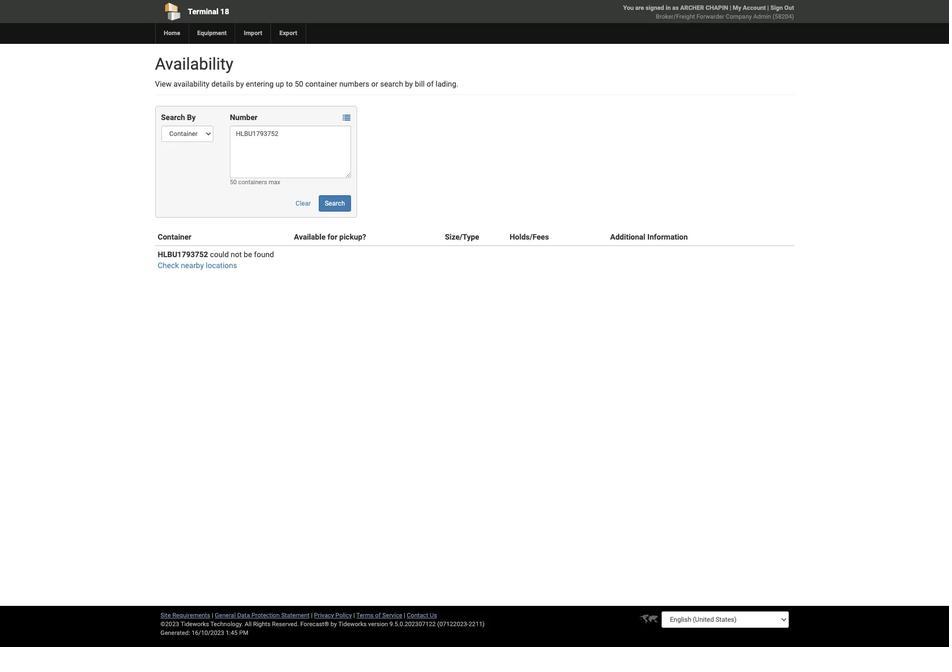 Task type: vqa. For each thing, say whether or not it's contained in the screenshot.
THE STATUS:
no



Task type: describe. For each thing, give the bounding box(es) containing it.
pm
[[239, 630, 249, 637]]

sign out link
[[771, 4, 795, 12]]

availability
[[174, 80, 210, 88]]

search for search by
[[161, 113, 185, 122]]

numbers
[[339, 80, 370, 88]]

broker/freight
[[656, 13, 695, 20]]

nearby
[[181, 261, 204, 270]]

1:45
[[226, 630, 238, 637]]

data
[[237, 613, 250, 620]]

lading.
[[436, 80, 459, 88]]

search button
[[319, 195, 351, 212]]

terminal 18 link
[[155, 0, 412, 23]]

container
[[305, 80, 338, 88]]

privacy
[[314, 613, 334, 620]]

0 horizontal spatial 50
[[230, 179, 237, 186]]

forwarder
[[697, 13, 725, 20]]

forecast®
[[301, 621, 329, 629]]

requirements
[[172, 613, 210, 620]]

rights
[[253, 621, 271, 629]]

terminal 18
[[188, 7, 229, 16]]

import
[[244, 30, 262, 37]]

available
[[294, 233, 326, 242]]

information
[[648, 233, 688, 242]]

holds/fees
[[510, 233, 549, 242]]

18
[[220, 7, 229, 16]]

you are signed in as archer chapin | my account | sign out broker/freight forwarder company admin (58204)
[[624, 4, 795, 20]]

1 horizontal spatial of
[[427, 80, 434, 88]]

terms
[[357, 613, 374, 620]]

site requirements link
[[161, 613, 210, 620]]

terms of service link
[[357, 613, 403, 620]]

available for pickup?
[[294, 233, 366, 242]]

be
[[244, 250, 252, 259]]

site
[[161, 613, 171, 620]]

container
[[158, 233, 192, 242]]

contact
[[407, 613, 429, 620]]

are
[[636, 4, 645, 12]]

generated:
[[161, 630, 190, 637]]

(07122023-
[[438, 621, 469, 629]]

as
[[673, 4, 679, 12]]

number
[[230, 113, 258, 122]]

could
[[210, 250, 229, 259]]

home
[[164, 30, 180, 37]]

hlbu1793752 could not be found check nearby locations
[[158, 250, 274, 270]]

by inside site requirements | general data protection statement | privacy policy | terms of service | contact us ©2023 tideworks technology. all rights reserved. forecast® by tideworks version 9.5.0.202307122 (07122023-2211) generated: 16/10/2023 1:45 pm
[[331, 621, 337, 629]]

view
[[155, 80, 172, 88]]

technology.
[[211, 621, 243, 629]]

sign
[[771, 4, 783, 12]]

you
[[624, 4, 634, 12]]

not
[[231, 250, 242, 259]]

9.5.0.202307122
[[390, 621, 436, 629]]

show list image
[[343, 114, 351, 122]]

contact us link
[[407, 613, 437, 620]]

chapin
[[706, 4, 729, 12]]

general
[[215, 613, 236, 620]]

0 horizontal spatial by
[[236, 80, 244, 88]]

account
[[743, 4, 766, 12]]

©2023 tideworks
[[161, 621, 209, 629]]

us
[[430, 613, 437, 620]]

(58204)
[[773, 13, 795, 20]]

containers
[[238, 179, 267, 186]]



Task type: locate. For each thing, give the bounding box(es) containing it.
bill
[[415, 80, 425, 88]]

1 horizontal spatial 50
[[295, 80, 304, 88]]

of right bill
[[427, 80, 434, 88]]

admin
[[754, 13, 772, 20]]

or
[[372, 80, 379, 88]]

| left "sign"
[[768, 4, 769, 12]]

search
[[161, 113, 185, 122], [325, 200, 345, 208]]

search for search
[[325, 200, 345, 208]]

by right the details
[[236, 80, 244, 88]]

50 containers max
[[230, 179, 281, 186]]

0 horizontal spatial search
[[161, 113, 185, 122]]

search inside button
[[325, 200, 345, 208]]

by left bill
[[405, 80, 413, 88]]

locations
[[206, 261, 237, 270]]

service
[[383, 613, 403, 620]]

terminal
[[188, 7, 219, 16]]

privacy policy link
[[314, 613, 352, 620]]

in
[[666, 4, 671, 12]]

company
[[726, 13, 752, 20]]

all
[[245, 621, 252, 629]]

0 vertical spatial search
[[161, 113, 185, 122]]

16/10/2023
[[192, 630, 224, 637]]

additional
[[611, 233, 646, 242]]

1 vertical spatial of
[[375, 613, 381, 620]]

hlbu1793752
[[158, 250, 208, 259]]

| up forecast®
[[311, 613, 313, 620]]

up
[[276, 80, 284, 88]]

search left by
[[161, 113, 185, 122]]

0 horizontal spatial of
[[375, 613, 381, 620]]

of inside site requirements | general data protection statement | privacy policy | terms of service | contact us ©2023 tideworks technology. all rights reserved. forecast® by tideworks version 9.5.0.202307122 (07122023-2211) generated: 16/10/2023 1:45 pm
[[375, 613, 381, 620]]

2211)
[[469, 621, 485, 629]]

policy
[[336, 613, 352, 620]]

1 horizontal spatial by
[[331, 621, 337, 629]]

|
[[730, 4, 732, 12], [768, 4, 769, 12], [212, 613, 213, 620], [311, 613, 313, 620], [354, 613, 355, 620], [404, 613, 406, 620]]

2 horizontal spatial by
[[405, 80, 413, 88]]

to
[[286, 80, 293, 88]]

entering
[[246, 80, 274, 88]]

out
[[785, 4, 795, 12]]

home link
[[155, 23, 189, 44]]

1 vertical spatial search
[[325, 200, 345, 208]]

signed
[[646, 4, 665, 12]]

check nearby locations link
[[158, 261, 237, 270]]

0 vertical spatial 50
[[295, 80, 304, 88]]

check
[[158, 261, 179, 270]]

my
[[733, 4, 742, 12]]

site requirements | general data protection statement | privacy policy | terms of service | contact us ©2023 tideworks technology. all rights reserved. forecast® by tideworks version 9.5.0.202307122 (07122023-2211) generated: 16/10/2023 1:45 pm
[[161, 613, 485, 637]]

by
[[187, 113, 196, 122]]

general data protection statement link
[[215, 613, 310, 620]]

tideworks
[[338, 621, 367, 629]]

equipment link
[[189, 23, 235, 44]]

search
[[380, 80, 403, 88]]

protection
[[252, 613, 280, 620]]

| up tideworks on the left bottom
[[354, 613, 355, 620]]

by down privacy policy link
[[331, 621, 337, 629]]

export link
[[271, 23, 306, 44]]

statement
[[281, 613, 310, 620]]

for
[[328, 233, 338, 242]]

1 horizontal spatial search
[[325, 200, 345, 208]]

clear button
[[290, 195, 317, 212]]

by
[[236, 80, 244, 88], [405, 80, 413, 88], [331, 621, 337, 629]]

0 vertical spatial of
[[427, 80, 434, 88]]

| up 9.5.0.202307122
[[404, 613, 406, 620]]

of
[[427, 80, 434, 88], [375, 613, 381, 620]]

additional information
[[611, 233, 688, 242]]

Number text field
[[230, 126, 351, 178]]

search by
[[161, 113, 196, 122]]

50 right the to at the top left of the page
[[295, 80, 304, 88]]

50 left the containers
[[230, 179, 237, 186]]

found
[[254, 250, 274, 259]]

details
[[211, 80, 234, 88]]

| left my
[[730, 4, 732, 12]]

version
[[368, 621, 388, 629]]

of up version
[[375, 613, 381, 620]]

reserved.
[[272, 621, 299, 629]]

view availability details by entering up to 50 container numbers or search by bill of lading.
[[155, 80, 459, 88]]

availability
[[155, 54, 234, 74]]

export
[[279, 30, 297, 37]]

1 vertical spatial 50
[[230, 179, 237, 186]]

equipment
[[197, 30, 227, 37]]

| left general
[[212, 613, 213, 620]]

search right clear button
[[325, 200, 345, 208]]

my account link
[[733, 4, 766, 12]]

archer
[[681, 4, 705, 12]]

size/type
[[445, 233, 480, 242]]

import link
[[235, 23, 271, 44]]

50
[[295, 80, 304, 88], [230, 179, 237, 186]]

clear
[[296, 200, 311, 208]]



